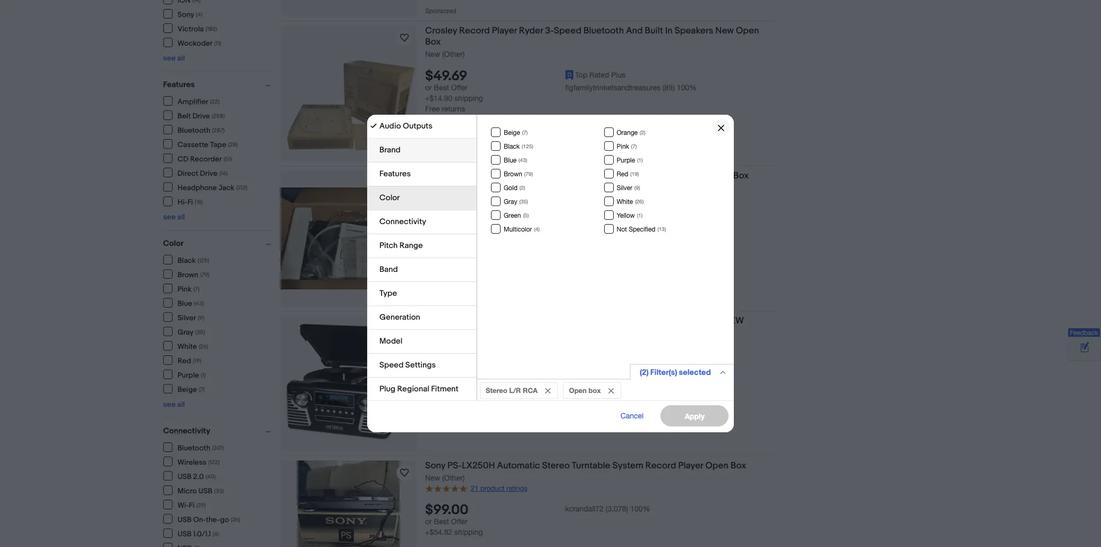 Task type: vqa. For each thing, say whether or not it's contained in the screenshot.


Task type: locate. For each thing, give the bounding box(es) containing it.
0 vertical spatial see
[[163, 54, 176, 63]]

3 see from the top
[[163, 400, 176, 409]]

0 vertical spatial (19)
[[631, 171, 639, 177]]

shipping up returns at the top
[[455, 94, 483, 103]]

system inside sony ps-lx250h automatic stereo turntable system record player open box new (other)
[[613, 461, 644, 472]]

selected
[[679, 368, 711, 378]]

offer inside oldmanreseller (183) 96.9% or best offer free shipping
[[451, 372, 468, 381]]

or inside oldmanreseller (183) 96.9% or best offer free shipping
[[425, 372, 432, 381]]

fitment
[[431, 384, 459, 394]]

1 horizontal spatial red
[[617, 171, 629, 178]]

(2) inside orange (2)
[[640, 129, 646, 136]]

0 vertical spatial purple
[[617, 157, 635, 164]]

0 vertical spatial pink
[[617, 143, 629, 150]]

silver inside dialog
[[617, 184, 633, 192]]

1 free from the top
[[425, 105, 440, 113]]

victrola down sony (4)
[[178, 24, 204, 33]]

see for features
[[163, 213, 176, 222]]

amplifier (22)
[[178, 97, 220, 106]]

2 best from the top
[[434, 372, 449, 381]]

(other) down vintage
[[442, 184, 465, 192]]

pitch range
[[380, 241, 423, 251]]

regional
[[397, 384, 429, 394]]

1 product from the top
[[481, 340, 505, 348]]

1.0/1.1
[[193, 530, 211, 539]]

3 offer from the top
[[451, 518, 468, 526]]

+$35.00
[[425, 239, 453, 247]]

0 vertical spatial drive
[[193, 111, 210, 120]]

hi-
[[178, 197, 187, 207]]

sony inside vintage sony ps-lx120 stereo turntable system vinyl record player  open box new (other)
[[460, 171, 480, 181]]

0 vertical spatial black (125)
[[504, 143, 534, 150]]

2 vertical spatial black
[[694, 316, 717, 326]]

3 best from the top
[[434, 518, 449, 526]]

shipping right +$54.82
[[455, 528, 483, 537]]

(7)
[[522, 129, 528, 136], [631, 143, 637, 149], [193, 286, 200, 293], [199, 386, 205, 393]]

victrola 50's retro bluetooth record player & multimedia center black - new link
[[425, 316, 776, 329]]

1 vertical spatial 100%
[[631, 505, 650, 513]]

brown (79) up gold (2)
[[504, 171, 533, 178]]

2 ratings from the top
[[507, 485, 528, 493]]

drive up bluetooth (287)
[[193, 111, 210, 120]]

white (26)
[[617, 198, 644, 206], [178, 342, 208, 351]]

(22)
[[210, 98, 220, 105]]

memorylanecollectibles727
[[565, 205, 656, 213]]

red inside dialog
[[617, 171, 629, 178]]

speed inside crosley record player ryder 3-speed bluetooth and built in speakers new open box new (other)
[[554, 26, 582, 36]]

(3,078)
[[606, 505, 628, 513]]

1 horizontal spatial white (26)
[[617, 198, 644, 206]]

(2)
[[640, 129, 646, 136], [520, 184, 525, 191], [640, 368, 649, 378]]

0 vertical spatial black
[[504, 143, 520, 150]]

beige inside dialog
[[504, 129, 520, 137]]

1 vertical spatial box
[[733, 171, 749, 181]]

2 vertical spatial or
[[425, 518, 432, 526]]

blue (43)
[[504, 157, 527, 164], [178, 299, 204, 308]]

multicolor (4)
[[504, 226, 540, 233]]

all for color
[[177, 400, 185, 409]]

direct
[[178, 169, 198, 178]]

connectivity up "bluetooth (301)"
[[163, 426, 210, 436]]

free down +$14.90
[[425, 105, 440, 113]]

system left 'vinyl'
[[593, 171, 624, 181]]

black
[[504, 143, 520, 150], [178, 256, 196, 265], [694, 316, 717, 326]]

see all down wockoder
[[163, 54, 185, 63]]

top
[[575, 71, 588, 79]]

(26)
[[635, 198, 644, 205], [199, 343, 208, 350], [231, 516, 240, 523]]

1 ratings from the top
[[507, 340, 528, 348]]

0 horizontal spatial (19)
[[193, 358, 201, 364]]

see all button up "bluetooth (301)"
[[163, 400, 185, 409]]

21 product ratings link
[[425, 484, 528, 493]]

all for features
[[177, 213, 185, 222]]

1 horizontal spatial (19)
[[631, 171, 639, 177]]

speed right ryder
[[554, 26, 582, 36]]

ps- up off
[[482, 171, 496, 181]]

(4) right multicolor
[[534, 226, 540, 232]]

2 horizontal spatial (26)
[[635, 198, 644, 205]]

type
[[380, 289, 397, 299]]

1 vertical spatial silver (9)
[[178, 313, 204, 322]]

connectivity up pitch range
[[380, 217, 426, 227]]

(2) inside gold (2)
[[520, 184, 525, 191]]

all
[[177, 54, 185, 63], [177, 213, 185, 222], [177, 400, 185, 409]]

open inside dialog
[[569, 386, 587, 395]]

pink inside dialog
[[617, 143, 629, 150]]

drive
[[193, 111, 210, 120], [200, 169, 218, 178]]

stereo inside vintage sony ps-lx120 stereo turntable system vinyl record player  open box new (other)
[[523, 171, 550, 181]]

2 see all from the top
[[163, 213, 185, 222]]

beige up connectivity dropdown button
[[178, 385, 197, 394]]

0 horizontal spatial brown (79)
[[178, 270, 210, 279]]

100% inside figfamilytrinketsandtreasures (89) 100% +$14.90 shipping free returns
[[677, 84, 697, 92]]

figfamilytrinketsandtreasures (89) 100% +$14.90 shipping free returns
[[425, 84, 697, 113]]

1 vertical spatial or
[[425, 372, 432, 381]]

or up +$54.82
[[425, 518, 432, 526]]

product right the "21"
[[481, 485, 505, 493]]

open inside sony ps-lx250h automatic stereo turntable system record player open box new (other)
[[706, 461, 729, 472]]

(4) inside multicolor (4)
[[534, 226, 540, 232]]

bluetooth (287)
[[178, 126, 225, 135]]

fi for hi-
[[187, 197, 193, 207]]

rca
[[523, 386, 538, 395]]

brown up gold (2)
[[504, 171, 522, 178]]

0 vertical spatial red (19)
[[617, 171, 639, 178]]

silver (9) inside dialog
[[617, 184, 640, 192]]

new right speakers
[[716, 26, 734, 36]]

3-
[[545, 26, 554, 36]]

bluetooth
[[584, 26, 624, 36], [178, 126, 210, 135], [504, 316, 544, 326], [178, 444, 210, 453]]

orange
[[617, 129, 638, 137]]

amplifier
[[178, 97, 208, 106]]

(51)
[[224, 155, 232, 162]]

1 horizontal spatial color
[[380, 193, 400, 203]]

see all button for color
[[163, 400, 185, 409]]

color inside dialog
[[380, 193, 400, 203]]

best up fitment at the bottom of the page
[[434, 372, 449, 381]]

1 vertical spatial (4)
[[534, 226, 540, 232]]

1 best from the top
[[434, 84, 449, 92]]

buy it now +$35.00 shipping
[[425, 228, 483, 247]]

see
[[163, 54, 176, 63], [163, 213, 176, 222], [163, 400, 176, 409]]

see all for color
[[163, 400, 185, 409]]

sony up victrola (182)
[[178, 10, 194, 19]]

1 vertical spatial blue (43)
[[178, 299, 204, 308]]

free down settings at the left
[[425, 383, 440, 392]]

turntable inside sony ps-lx250h automatic stereo turntable system record player open box new (other)
[[572, 461, 611, 472]]

best inside kcrandall72 (3,078) 100% or best offer +$54.82 shipping
[[434, 518, 449, 526]]

(2) right gold
[[520, 184, 525, 191]]

victrola inside victrola 50's retro bluetooth record player & multimedia center black - new new (other) 14 product ratings
[[425, 316, 458, 326]]

silver (9)
[[617, 184, 640, 192], [178, 313, 204, 322]]

offer up +$54.82
[[451, 518, 468, 526]]

drive down recorder
[[200, 169, 218, 178]]

victrola left 50's
[[425, 316, 458, 326]]

100% right (89)
[[677, 84, 697, 92]]

stereo up gold (2)
[[523, 171, 550, 181]]

or for $74.95
[[425, 372, 432, 381]]

brown
[[504, 171, 522, 178], [178, 270, 198, 279]]

2 see all button from the top
[[163, 213, 185, 222]]

98.2%
[[683, 205, 705, 213]]

new right the watch victrola 50's retro bluetooth record player & multimedia center black - new icon
[[425, 329, 440, 338]]

0 horizontal spatial beige (7)
[[178, 385, 205, 394]]

1 see all from the top
[[163, 54, 185, 63]]

0 horizontal spatial blue
[[178, 299, 192, 308]]

(other) up '$49.69'
[[442, 50, 465, 58]]

(89)
[[663, 84, 675, 92]]

stereo for lx120
[[523, 171, 550, 181]]

14
[[471, 340, 479, 348]]

drive for direct drive
[[200, 169, 218, 178]]

1 vertical spatial red
[[178, 356, 191, 365]]

0 vertical spatial fi
[[187, 197, 193, 207]]

ratings up oldmanreseller (183) 96.9% or best offer free shipping
[[507, 340, 528, 348]]

brown inside dialog
[[504, 171, 522, 178]]

turntable up memorylanecollectibles727
[[552, 171, 591, 181]]

open
[[736, 26, 759, 36], [708, 171, 731, 181], [569, 386, 587, 395], [706, 461, 729, 472]]

tab list containing audio outputs
[[367, 115, 477, 548]]

1 horizontal spatial purple
[[617, 157, 635, 164]]

stereo l/r rca
[[486, 386, 538, 395]]

sony right vintage
[[460, 171, 480, 181]]

(35)
[[520, 198, 528, 205], [195, 329, 205, 336]]

2 free from the top
[[425, 383, 440, 392]]

stereo for automatic
[[542, 461, 570, 472]]

sony inside sony ps-lx250h automatic stereo turntable system record player open box new (other)
[[425, 461, 446, 472]]

white inside dialog
[[617, 198, 633, 206]]

3 or from the top
[[425, 518, 432, 526]]

0 vertical spatial (125)
[[522, 143, 534, 149]]

1 horizontal spatial (35)
[[520, 198, 528, 205]]

1 vertical spatial see
[[163, 213, 176, 222]]

best up +$14.90
[[434, 84, 449, 92]]

(other) inside crosley record player ryder 3-speed bluetooth and built in speakers new open box new (other)
[[442, 50, 465, 58]]

stereo right automatic at the left of the page
[[542, 461, 570, 472]]

100% for figfamilytrinketsandtreasures (89) 100% +$14.90 shipping free returns
[[677, 84, 697, 92]]

0 horizontal spatial (4)
[[196, 11, 203, 18]]

features down brand
[[380, 169, 411, 179]]

tab list
[[367, 115, 477, 548]]

1 vertical spatial turntable
[[572, 461, 611, 472]]

see all up "bluetooth (301)"
[[163, 400, 185, 409]]

best for $99.00
[[434, 518, 449, 526]]

0 horizontal spatial victrola
[[178, 24, 204, 33]]

1 horizontal spatial pink (7)
[[617, 143, 637, 150]]

0 vertical spatial victrola
[[178, 24, 204, 33]]

(2) left filter(s)
[[640, 368, 649, 378]]

shipping down the now
[[455, 239, 483, 247]]

1 vertical spatial (35)
[[195, 329, 205, 336]]

crosley record player ryder 3-speed bluetooth and built in speakers new open box heading
[[425, 26, 759, 47]]

beige
[[504, 129, 520, 137], [178, 385, 197, 394]]

offer up returns at the top
[[451, 84, 468, 92]]

stereo inside sony ps-lx250h automatic stereo turntable system record player open box new (other)
[[542, 461, 570, 472]]

1 vertical spatial pink (7)
[[178, 285, 200, 294]]

hi-fi (18)
[[178, 197, 203, 207]]

color down hi- on the left of page
[[163, 239, 184, 249]]

turntable inside vintage sony ps-lx120 stereo turntable system vinyl record player  open box new (other)
[[552, 171, 591, 181]]

$74.95
[[425, 357, 468, 373]]

0 vertical spatial gray
[[504, 198, 518, 206]]

bluetooth up wireless on the left bottom of page
[[178, 444, 210, 453]]

headphone jack (212)
[[178, 183, 248, 192]]

free
[[425, 105, 440, 113], [425, 383, 440, 392]]

ratings
[[507, 340, 528, 348], [507, 485, 528, 493]]

2 vertical spatial all
[[177, 400, 185, 409]]

1 horizontal spatial black (125)
[[504, 143, 534, 150]]

bluetooth up the cassette
[[178, 126, 210, 135]]

product right 14
[[481, 340, 505, 348]]

dialog containing audio outputs
[[0, 0, 1102, 548]]

sony (4)
[[178, 10, 203, 19]]

the-
[[206, 515, 220, 524]]

1 horizontal spatial brown (79)
[[504, 171, 533, 178]]

system for record
[[613, 461, 644, 472]]

1 vertical spatial purple
[[178, 371, 199, 380]]

usb down the wi-
[[178, 515, 192, 524]]

crosley
[[425, 26, 457, 36]]

2 vertical spatial sony
[[425, 461, 446, 472]]

0 horizontal spatial blue (43)
[[178, 299, 204, 308]]

all down hi- on the left of page
[[177, 213, 185, 222]]

player down apply
[[678, 461, 704, 472]]

turntable up kcrandall72
[[572, 461, 611, 472]]

crosley record player ryder 3-speed bluetooth and built in speakers new open box new (other)
[[425, 26, 759, 58]]

0 vertical spatial speed
[[554, 26, 582, 36]]

1 vertical spatial (79)
[[200, 271, 210, 278]]

(7) up connectivity dropdown button
[[199, 386, 205, 393]]

1 (other) from the top
[[442, 50, 465, 58]]

0 vertical spatial features
[[163, 80, 195, 90]]

audio outputs tab
[[367, 115, 477, 139]]

50's
[[460, 316, 477, 326]]

(122)
[[208, 459, 220, 466]]

bluetooth right retro
[[504, 316, 544, 326]]

(2) filter(s) selected button
[[630, 364, 734, 381]]

1 horizontal spatial 100%
[[677, 84, 697, 92]]

3 see all button from the top
[[163, 400, 185, 409]]

0 vertical spatial 100%
[[677, 84, 697, 92]]

product inside victrola 50's retro bluetooth record player & multimedia center black - new new (other) 14 product ratings
[[481, 340, 505, 348]]

0 horizontal spatial silver
[[178, 313, 196, 322]]

connectivity inside dialog
[[380, 217, 426, 227]]

offer up fitment at the bottom of the page
[[451, 372, 468, 381]]

(125) up gold (2)
[[522, 143, 534, 149]]

3 all from the top
[[177, 400, 185, 409]]

now
[[447, 228, 462, 237]]

(183)
[[616, 360, 632, 368]]

player left ryder
[[492, 26, 517, 36]]

1 horizontal spatial blue (43)
[[504, 157, 527, 164]]

wireless
[[178, 458, 207, 467]]

see all button down wockoder
[[163, 54, 185, 63]]

turntable
[[552, 171, 591, 181], [572, 461, 611, 472]]

all up connectivity dropdown button
[[177, 400, 185, 409]]

victrola for (182)
[[178, 24, 204, 33]]

2 offer from the top
[[451, 372, 468, 381]]

vintage sony ps-lx120 stereo turntable system vinyl record player  open box new (other)
[[425, 171, 749, 192]]

2 vertical spatial stereo
[[542, 461, 570, 472]]

green
[[504, 212, 521, 220]]

new right the watch sony ps-lx250h automatic stereo turntable system record player open box "image"
[[425, 474, 440, 483]]

(79) up gold (2)
[[524, 171, 533, 177]]

all down wockoder
[[177, 54, 185, 63]]

1 vertical spatial (9)
[[198, 314, 204, 321]]

1 vertical spatial product
[[481, 485, 505, 493]]

player left &
[[579, 316, 604, 326]]

(other) up 21 product ratings link
[[442, 474, 465, 483]]

apply
[[685, 412, 705, 421]]

bluetooth left and at the top of page
[[584, 26, 624, 36]]

ps- inside vintage sony ps-lx120 stereo turntable system vinyl record player  open box new (other)
[[482, 171, 496, 181]]

(other) inside sony ps-lx250h automatic stereo turntable system record player open box new (other)
[[442, 474, 465, 483]]

fi left the (18)
[[187, 197, 193, 207]]

1 vertical spatial brown
[[178, 270, 198, 279]]

100% inside kcrandall72 (3,078) 100% or best offer +$54.82 shipping
[[631, 505, 650, 513]]

3 see all from the top
[[163, 400, 185, 409]]

3 (other) from the top
[[442, 329, 465, 338]]

or inside kcrandall72 (3,078) 100% or best offer +$54.82 shipping
[[425, 518, 432, 526]]

2 product from the top
[[481, 485, 505, 493]]

1 horizontal spatial (26)
[[231, 516, 240, 523]]

offer
[[451, 84, 468, 92], [451, 372, 468, 381], [451, 518, 468, 526]]

outputs
[[403, 121, 433, 131]]

(4) up victrola (182)
[[196, 11, 203, 18]]

1 vertical spatial speed
[[380, 360, 404, 371]]

brown down color dropdown button
[[178, 270, 198, 279]]

or up +$14.90
[[425, 84, 432, 92]]

1 vertical spatial drive
[[200, 169, 218, 178]]

usb for on-
[[178, 515, 192, 524]]

beige up the lx120
[[504, 129, 520, 137]]

gray
[[504, 198, 518, 206], [178, 328, 194, 337]]

record
[[459, 26, 490, 36], [648, 171, 679, 181], [546, 316, 577, 326], [646, 461, 676, 472]]

ratings down automatic at the left of the page
[[507, 485, 528, 493]]

fi
[[187, 197, 193, 207], [189, 501, 195, 510]]

0 vertical spatial beige
[[504, 129, 520, 137]]

ratings inside victrola 50's retro bluetooth record player & multimedia center black - new new (other) 14 product ratings
[[507, 340, 528, 348]]

1 horizontal spatial (43)
[[519, 157, 527, 163]]

new down vintage
[[425, 184, 440, 192]]

1 horizontal spatial blue
[[504, 157, 517, 164]]

0 horizontal spatial white (26)
[[178, 342, 208, 351]]

(2) right 'orange'
[[640, 129, 646, 136]]

usb 1.0/1.1 (6)
[[178, 530, 219, 539]]

gray (35) inside dialog
[[504, 198, 528, 206]]

usb for 1.0/1.1
[[178, 530, 192, 539]]

sony right the watch sony ps-lx250h automatic stereo turntable system record player open box "image"
[[425, 461, 446, 472]]

turntable for automatic
[[572, 461, 611, 472]]

(4) inside sony (4)
[[196, 11, 203, 18]]

not specified (13)
[[617, 226, 666, 233]]

stereo left l/r
[[486, 386, 508, 395]]

record inside sony ps-lx250h automatic stereo turntable system record player open box new (other)
[[646, 461, 676, 472]]

black inside victrola 50's retro bluetooth record player & multimedia center black - new new (other) 14 product ratings
[[694, 316, 717, 326]]

bluetooth inside crosley record player ryder 3-speed bluetooth and built in speakers new open box new (other)
[[584, 26, 624, 36]]

1 horizontal spatial black
[[504, 143, 520, 150]]

system up the (3,078)
[[613, 461, 644, 472]]

(79) down color dropdown button
[[200, 271, 210, 278]]

2 vertical spatial offer
[[451, 518, 468, 526]]

2 or from the top
[[425, 372, 432, 381]]

sony for (4)
[[178, 10, 194, 19]]

black (125) down color dropdown button
[[178, 256, 209, 265]]

1 vertical spatial offer
[[451, 372, 468, 381]]

1 vertical spatial sony
[[460, 171, 480, 181]]

0 vertical spatial silver (9)
[[617, 184, 640, 192]]

(11)
[[214, 40, 221, 47]]

black left "-"
[[694, 316, 717, 326]]

0 vertical spatial stereo
[[523, 171, 550, 181]]

0 vertical spatial offer
[[451, 84, 468, 92]]

1 vertical spatial black
[[178, 256, 196, 265]]

beige (7) up the lx120
[[504, 129, 528, 137]]

and
[[626, 26, 643, 36]]

(other) down 50's
[[442, 329, 465, 338]]

brown (79) inside dialog
[[504, 171, 533, 178]]

1 vertical spatial beige (7)
[[178, 385, 205, 394]]

system inside vintage sony ps-lx120 stereo turntable system vinyl record player  open box new (other)
[[593, 171, 624, 181]]

red (19) inside dialog
[[617, 171, 639, 178]]

ps- up 21 product ratings link
[[448, 461, 462, 472]]

see all down hi- on the left of page
[[163, 213, 185, 222]]

0 horizontal spatial sony
[[178, 10, 194, 19]]

1 horizontal spatial sony
[[425, 461, 446, 472]]

100% right the (3,078)
[[631, 505, 650, 513]]

4 (other) from the top
[[442, 474, 465, 483]]

best inside oldmanreseller (183) 96.9% or best offer free shipping
[[434, 372, 449, 381]]

fi left (29)
[[189, 501, 195, 510]]

0 vertical spatial sony
[[178, 10, 194, 19]]

purple inside dialog
[[617, 157, 635, 164]]

features up amplifier
[[163, 80, 195, 90]]

1 horizontal spatial speed
[[554, 26, 582, 36]]

0 vertical spatial purple (1)
[[617, 157, 643, 164]]

0 horizontal spatial red (19)
[[178, 356, 201, 365]]

1 horizontal spatial (4)
[[534, 226, 540, 232]]

(4) for multicolor
[[534, 226, 540, 232]]

brown (79) down color dropdown button
[[178, 270, 210, 279]]

0 vertical spatial see all
[[163, 54, 185, 63]]

1 vertical spatial ratings
[[507, 485, 528, 493]]

or down settings at the left
[[425, 372, 432, 381]]

multicolor
[[504, 226, 532, 233]]

box inside sony ps-lx250h automatic stereo turntable system record player open box new (other)
[[731, 461, 747, 472]]

black up the lx120
[[504, 143, 520, 150]]

0 vertical spatial connectivity
[[380, 217, 426, 227]]

0 horizontal spatial gray (35)
[[178, 328, 205, 337]]

see all button down hi- on the left of page
[[163, 213, 185, 222]]

system
[[593, 171, 624, 181], [613, 461, 644, 472]]

black down color dropdown button
[[178, 256, 196, 265]]

usb left 1.0/1.1
[[178, 530, 192, 539]]

0 horizontal spatial connectivity
[[163, 426, 210, 436]]

1 vertical spatial ps-
[[448, 461, 462, 472]]

0 horizontal spatial ps-
[[448, 461, 462, 472]]

2 all from the top
[[177, 213, 185, 222]]

player
[[492, 26, 517, 36], [681, 171, 706, 181], [579, 316, 604, 326], [678, 461, 704, 472]]

1 or from the top
[[425, 84, 432, 92]]

record inside victrola 50's retro bluetooth record player & multimedia center black - new new (other) 14 product ratings
[[546, 316, 577, 326]]

2 (other) from the top
[[442, 184, 465, 192]]

(125) down color dropdown button
[[198, 257, 209, 264]]

red (19)
[[617, 171, 639, 178], [178, 356, 201, 365]]

0 vertical spatial ps-
[[482, 171, 496, 181]]

black (125) up the lx120
[[504, 143, 534, 150]]

100%
[[677, 84, 697, 92], [631, 505, 650, 513]]

usb on-the-go (26)
[[178, 515, 240, 524]]

1 horizontal spatial connectivity
[[380, 217, 426, 227]]

0 horizontal spatial (26)
[[199, 343, 208, 350]]

watch victrola 50's retro bluetooth record player & multimedia center black - new image
[[398, 322, 411, 334]]

pink (7) inside dialog
[[617, 143, 637, 150]]

0 vertical spatial blue (43)
[[504, 157, 527, 164]]

dialog
[[0, 0, 1102, 548]]

1 see all button from the top
[[163, 54, 185, 63]]

box inside vintage sony ps-lx120 stereo turntable system vinyl record player  open box new (other)
[[733, 171, 749, 181]]

player up the 98.2%
[[681, 171, 706, 181]]

gold
[[504, 184, 518, 192]]

stereo inside dialog
[[486, 386, 508, 395]]

best up +$54.82
[[434, 518, 449, 526]]

black inside dialog
[[504, 143, 520, 150]]

2 see from the top
[[163, 213, 176, 222]]

(2) for gold
[[520, 184, 525, 191]]

figfamilytrinketsandtreasures
[[565, 84, 661, 92]]

red
[[617, 171, 629, 178], [178, 356, 191, 365]]

vintage sony ps-lx120 stereo turntable system vinyl record player  open box heading
[[425, 171, 749, 181]]

1 horizontal spatial purple (1)
[[617, 157, 643, 164]]

usb left the 2.0
[[178, 472, 192, 481]]

beige (7) up connectivity dropdown button
[[178, 385, 205, 394]]

player inside sony ps-lx250h automatic stereo turntable system record player open box new (other)
[[678, 461, 704, 472]]

offer inside kcrandall72 (3,078) 100% or best offer +$54.82 shipping
[[451, 518, 468, 526]]

speed down model
[[380, 360, 404, 371]]



Task type: describe. For each thing, give the bounding box(es) containing it.
(7) down orange (2)
[[631, 143, 637, 149]]

15%
[[471, 217, 486, 226]]

automatic
[[497, 461, 540, 472]]

tab list inside dialog
[[367, 115, 477, 548]]

1 see from the top
[[163, 54, 176, 63]]

1 offer from the top
[[451, 84, 468, 92]]

in
[[665, 26, 673, 36]]

rated
[[590, 71, 609, 79]]

victrola 50's retro bluetooth record player & multimedia center black - new heading
[[425, 316, 744, 326]]

-
[[719, 316, 722, 326]]

1 vertical spatial gray
[[178, 328, 194, 337]]

cd
[[178, 154, 188, 163]]

shipping inside figfamilytrinketsandtreasures (89) 100% +$14.90 shipping free returns
[[455, 94, 483, 103]]

(9) inside dialog
[[635, 184, 640, 191]]

victrola 50's retro bluetooth record player & multimedia center black - new new (other) 14 product ratings
[[425, 316, 744, 348]]

turntable for lx120
[[552, 171, 591, 181]]

brand
[[380, 145, 401, 155]]

(33)
[[214, 488, 224, 495]]

(13)
[[658, 226, 666, 232]]

was:
[[425, 218, 444, 226]]

cancel
[[621, 412, 644, 421]]

features inside dialog
[[380, 169, 411, 179]]

l/r
[[509, 386, 521, 395]]

features button
[[163, 80, 276, 90]]

(2) inside dropdown button
[[640, 368, 649, 378]]

(19) inside dialog
[[631, 171, 639, 177]]

blue inside dialog
[[504, 157, 517, 164]]

plug
[[380, 384, 396, 394]]

$84.99
[[425, 202, 470, 219]]

1 vertical spatial color
[[163, 239, 184, 249]]

(1) inside "yellow (1)"
[[637, 212, 643, 218]]

specified
[[629, 226, 656, 233]]

sony ps-lx250h automatic stereo turntable system record player open box image
[[298, 461, 400, 548]]

new inside sony ps-lx250h automatic stereo turntable system record player open box new (other)
[[425, 474, 440, 483]]

feedback
[[1070, 330, 1099, 337]]

1 vertical spatial gray (35)
[[178, 328, 205, 337]]

gray inside dialog
[[504, 198, 518, 206]]

0 horizontal spatial black (125)
[[178, 256, 209, 265]]

watch sony ps-lx250h automatic stereo turntable system record player open box image
[[398, 467, 411, 480]]

remove filter - audio outputs - stereo l/r rca image
[[545, 389, 551, 394]]

audio
[[380, 121, 401, 131]]

0 vertical spatial (1)
[[637, 157, 643, 163]]

victrola for 50's
[[425, 316, 458, 326]]

box inside crosley record player ryder 3-speed bluetooth and built in speakers new open box new (other)
[[425, 37, 441, 47]]

(7) down color dropdown button
[[193, 286, 200, 293]]

offer for $99.00
[[451, 518, 468, 526]]

sony ps-lx250h automatic stereo turntable system record player open box link
[[425, 461, 776, 474]]

cassette tape (28)
[[178, 140, 238, 149]]

player inside victrola 50's retro bluetooth record player & multimedia center black - new new (other) 14 product ratings
[[579, 316, 604, 326]]

(18)
[[195, 199, 203, 205]]

1 vertical spatial white
[[178, 342, 197, 351]]

see all for features
[[163, 213, 185, 222]]

connectivity button
[[163, 426, 276, 436]]

generation
[[380, 313, 420, 323]]

plus
[[612, 71, 626, 79]]

1 vertical spatial red (19)
[[178, 356, 201, 365]]

(7) down figfamilytrinketsandtreasures (89) 100% +$14.90 shipping free returns
[[522, 129, 528, 136]]

0 horizontal spatial pink (7)
[[178, 285, 200, 294]]

player inside vintage sony ps-lx120 stereo turntable system vinyl record player  open box new (other)
[[681, 171, 706, 181]]

sony ps-lx250h automatic stereo turntable system record player open box new (other)
[[425, 461, 747, 483]]

vintage sony ps-lx120 stereo turntable system vinyl record player  open box image
[[281, 188, 417, 290]]

new inside vintage sony ps-lx120 stereo turntable system vinyl record player  open box new (other)
[[425, 184, 440, 192]]

micro usb (33)
[[178, 487, 224, 496]]

watch vintage sony ps-lx120 stereo turntable system vinyl record player  open box image
[[398, 176, 411, 189]]

see all button for features
[[163, 213, 185, 222]]

beige (7) inside dialog
[[504, 129, 528, 137]]

0 horizontal spatial features
[[163, 80, 195, 90]]

(182)
[[206, 25, 217, 32]]

free inside figfamilytrinketsandtreasures (89) 100% +$14.90 shipping free returns
[[425, 105, 440, 113]]

jack
[[219, 183, 234, 192]]

best for $74.95
[[434, 372, 449, 381]]

100% for kcrandall72 (3,078) 100% or best offer +$54.82 shipping
[[631, 505, 650, 513]]

cancel button
[[609, 406, 656, 427]]

wi-
[[178, 501, 189, 510]]

+$54.82
[[425, 528, 453, 537]]

buy
[[425, 228, 438, 237]]

1 vertical spatial blue
[[178, 299, 192, 308]]

new down crosley
[[425, 50, 440, 58]]

or for $99.00
[[425, 518, 432, 526]]

system for vinyl
[[593, 171, 624, 181]]

(212)
[[236, 184, 248, 191]]

ps- inside sony ps-lx250h automatic stereo turntable system record player open box new (other)
[[448, 461, 462, 472]]

vintage
[[425, 171, 458, 181]]

1 vertical spatial purple (1)
[[178, 371, 206, 380]]

(301)
[[212, 445, 224, 452]]

(29)
[[196, 502, 206, 509]]

orange (2)
[[617, 129, 646, 137]]

(other) inside vintage sony ps-lx120 stereo turntable system vinyl record player  open box new (other)
[[442, 184, 465, 192]]

shipping inside kcrandall72 (3,078) 100% or best offer +$54.82 shipping
[[455, 528, 483, 537]]

filter applied image
[[371, 123, 377, 129]]

settings
[[405, 360, 436, 371]]

(35) inside dialog
[[520, 198, 528, 205]]

see for color
[[163, 400, 176, 409]]

0 horizontal spatial black
[[178, 256, 196, 265]]

free inside oldmanreseller (183) 96.9% or best offer free shipping
[[425, 383, 440, 392]]

(5)
[[523, 212, 529, 218]]

off
[[488, 217, 498, 226]]

record inside vintage sony ps-lx120 stereo turntable system vinyl record player  open box new (other)
[[648, 171, 679, 181]]

gold (2)
[[504, 184, 525, 192]]

open box
[[569, 386, 601, 395]]

wireless (122)
[[178, 458, 220, 467]]

new inside victrola 50's retro bluetooth record player & multimedia center black - new new (other) 14 product ratings
[[425, 329, 440, 338]]

2 vertical spatial (1)
[[201, 372, 206, 379]]

(26) inside dialog
[[635, 198, 644, 205]]

oldmanreseller
[[565, 360, 614, 368]]

(26) inside usb on-the-go (26)
[[231, 516, 240, 523]]

recorder
[[190, 154, 222, 163]]

usb left (33)
[[198, 487, 212, 496]]

shipping inside oldmanreseller (183) 96.9% or best offer free shipping
[[442, 383, 470, 392]]

0 vertical spatial white (26)
[[617, 198, 644, 206]]

speed inside tab list
[[380, 360, 404, 371]]

watch crosley record player ryder 3-speed bluetooth and built in speakers new open box image
[[398, 31, 411, 44]]

(28)
[[228, 141, 238, 148]]

$49.69
[[425, 68, 468, 85]]

shipping inside buy it now +$35.00 shipping
[[455, 239, 483, 247]]

21
[[471, 485, 479, 493]]

usb for 2.0
[[178, 472, 192, 481]]

(other) inside victrola 50's retro bluetooth record player & multimedia center black - new new (other) 14 product ratings
[[442, 329, 465, 338]]

vinyl
[[626, 171, 646, 181]]

green (5)
[[504, 212, 529, 220]]

sony ps-lx250h automatic stereo turntable system record player open box heading
[[425, 461, 747, 472]]

(2) filter(s) selected
[[640, 368, 711, 378]]

1 vertical spatial (26)
[[199, 343, 208, 350]]

0 horizontal spatial purple
[[178, 371, 199, 380]]

victrola (182)
[[178, 24, 217, 33]]

record inside crosley record player ryder 3-speed bluetooth and built in speakers new open box new (other)
[[459, 26, 490, 36]]

crosley record player ryder 3-speed bluetooth and built in speakers new open box image
[[281, 26, 417, 162]]

0 horizontal spatial pink
[[178, 285, 192, 294]]

(4) for sony
[[196, 11, 203, 18]]

crosley record player ryder 3-speed bluetooth and built in speakers new open box link
[[425, 26, 776, 49]]

96.9%
[[634, 360, 656, 368]]

built
[[645, 26, 663, 36]]

on-
[[193, 515, 206, 524]]

bluetooth (301)
[[178, 444, 224, 453]]

speed settings
[[380, 360, 436, 371]]

box
[[589, 386, 601, 395]]

(6)
[[213, 531, 219, 538]]

0 horizontal spatial (125)
[[198, 257, 209, 264]]

go
[[220, 515, 229, 524]]

belt
[[178, 111, 191, 120]]

retro
[[479, 316, 502, 326]]

fi for wi-
[[189, 501, 195, 510]]

(79) inside dialog
[[524, 171, 533, 177]]

new
[[724, 316, 744, 326]]

not
[[617, 226, 627, 233]]

1 vertical spatial connectivity
[[163, 426, 210, 436]]

0 horizontal spatial (43)
[[194, 300, 204, 307]]

apply button
[[661, 406, 729, 427]]

cassette
[[178, 140, 208, 149]]

(40)
[[206, 473, 216, 480]]

wockoder
[[178, 39, 213, 48]]

wi-fi (29)
[[178, 501, 206, 510]]

(2) for orange
[[640, 129, 646, 136]]

drive for belt drive
[[193, 111, 210, 120]]

black (125) inside dialog
[[504, 143, 534, 150]]

(43) inside dialog
[[519, 157, 527, 163]]

sony for ps-
[[425, 461, 446, 472]]

0 horizontal spatial (79)
[[200, 271, 210, 278]]

blue (43) inside dialog
[[504, 157, 527, 164]]

usb 2.0 (40)
[[178, 472, 216, 481]]

(125) inside dialog
[[522, 143, 534, 149]]

bluetooth inside victrola 50's retro bluetooth record player & multimedia center black - new new (other) 14 product ratings
[[504, 316, 544, 326]]

filter(s)
[[651, 368, 677, 378]]

open inside vintage sony ps-lx120 stereo turntable system vinyl record player  open box new (other)
[[708, 171, 731, 181]]

0 horizontal spatial beige
[[178, 385, 197, 394]]

plug regional fitment
[[380, 384, 459, 394]]

remove filter - condition - open box image
[[608, 389, 614, 394]]

kcrandall72
[[565, 505, 604, 513]]

player inside crosley record player ryder 3-speed bluetooth and built in speakers new open box new (other)
[[492, 26, 517, 36]]

offer for $74.95
[[451, 372, 468, 381]]

tape
[[210, 140, 226, 149]]

headphone
[[178, 183, 217, 192]]

open inside crosley record player ryder 3-speed bluetooth and built in speakers new open box new (other)
[[736, 26, 759, 36]]

0 horizontal spatial brown
[[178, 270, 198, 279]]

21 product ratings
[[471, 485, 528, 493]]

victrola 50's retro bluetooth record player & multimedia center black - new image
[[281, 322, 417, 446]]

top rated plus
[[575, 71, 626, 79]]

1 all from the top
[[177, 54, 185, 63]]

yellow (1)
[[617, 212, 643, 220]]

0 horizontal spatial (35)
[[195, 329, 205, 336]]

&
[[606, 316, 613, 326]]



